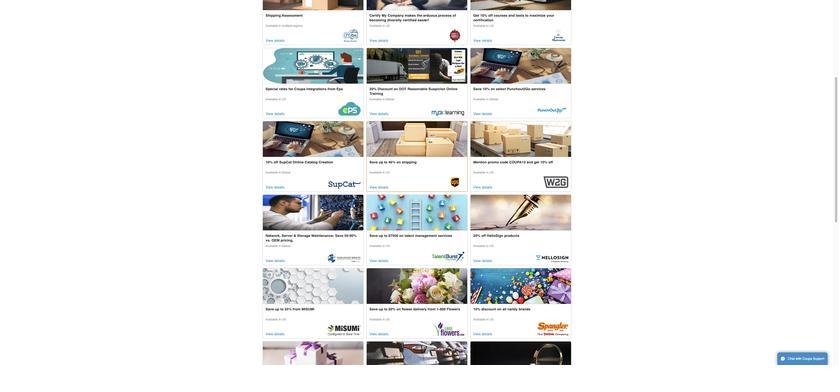 Task type: describe. For each thing, give the bounding box(es) containing it.
punchout2go
[[507, 87, 530, 91]]

0 vertical spatial ups image
[[367, 121, 467, 157]]

special
[[266, 87, 278, 91]]

eps
[[337, 87, 343, 91]]

in for save up to 25% from misumi
[[279, 318, 281, 321]]

0 vertical spatial spangler candy company image
[[471, 268, 571, 304]]

save inside network, server & storage maintenance: save 50-90% vs. oem pricing. available in global
[[335, 234, 343, 238]]

process
[[438, 13, 452, 17]]

save for save 10% on select punchout2go services
[[473, 87, 482, 91]]

your
[[547, 13, 554, 17]]

my
[[382, 13, 387, 17]]

save for save up to $7500 on talent management services
[[370, 234, 378, 238]]

with
[[796, 357, 802, 361]]

available for 20% off hellosign products
[[473, 244, 486, 248]]

in for save up to $7500 on talent management services
[[383, 244, 385, 248]]

available inside the 20% discount on dot reasonable suspicion online training available in global
[[370, 97, 382, 101]]

available in us for special rates for coupa integrations from eps
[[266, 97, 286, 101]]

get
[[473, 13, 479, 17]]

details for save 10% on select punchout2go services
[[482, 112, 492, 116]]

becoming
[[370, 18, 386, 22]]

view for 20% off hellosign products
[[473, 259, 481, 263]]

hellosign
[[487, 234, 503, 238]]

us for special rates for coupa integrations from eps
[[282, 97, 286, 101]]

network, server & storage maintenance: save 50-90% vs. oem pricing. available in global
[[266, 234, 357, 248]]

view for shipping assessment
[[266, 38, 273, 43]]

company
[[388, 13, 404, 17]]

1-
[[437, 307, 440, 311]]

view for save 10% on select punchout2go services
[[473, 112, 481, 116]]

in for 10% off supcat online catalog creation
[[279, 171, 281, 174]]

the
[[417, 13, 422, 17]]

get 10% off courses and tools to maximize your certification available in us
[[473, 13, 554, 28]]

details for save up to $7500 on talent management services
[[378, 259, 388, 263]]

0 vertical spatial worldwide services image
[[263, 195, 364, 230]]

1 vertical spatial spangler candy company image
[[537, 322, 568, 336]]

enterprise holdings image
[[367, 342, 467, 365]]

discount
[[481, 307, 496, 311]]

1 vertical spatial online
[[293, 160, 304, 164]]

available in multiple regions
[[266, 24, 303, 28]]

view details button for 20% discount on dot reasonable suspicion online training
[[370, 111, 388, 117]]

arduous
[[423, 13, 437, 17]]

view for get 10% off courses and tools to maximize your certification
[[473, 38, 481, 43]]

storage
[[297, 234, 310, 238]]

available in global for off
[[266, 171, 291, 174]]

view details for certify my company makes the arduous process of becoming diversity certified easier!
[[370, 38, 388, 43]]

promo
[[488, 160, 499, 164]]

discount
[[378, 87, 393, 91]]

us for save up to 20% on flower delivery from 1-800 flowers
[[386, 318, 390, 321]]

view for save up to 20% on flower delivery from 1-800 flowers
[[370, 332, 377, 336]]

1 vertical spatial ups image
[[449, 175, 461, 189]]

available for special rates for coupa integrations from eps
[[266, 97, 278, 101]]

global down "supcat"
[[282, 171, 291, 174]]

sterling image
[[471, 342, 571, 365]]

0 vertical spatial diversity masterminds image
[[471, 0, 571, 10]]

2 vertical spatial 20%
[[388, 307, 396, 311]]

network,
[[266, 234, 281, 238]]

select
[[496, 87, 506, 91]]

brands
[[519, 307, 531, 311]]

&
[[294, 234, 296, 238]]

up for 25%
[[275, 307, 279, 311]]

details for get 10% off courses and tools to maximize your certification
[[482, 38, 492, 43]]

us for save up to 46% on shipping
[[386, 171, 390, 174]]

shipping
[[402, 160, 417, 164]]

view for save up to 25% from misumi
[[266, 332, 273, 336]]

mention
[[473, 160, 487, 164]]

to for save up to $7500 on talent management services
[[384, 234, 387, 238]]

view details for 10% off supcat online catalog creation
[[266, 185, 285, 189]]

available in us for mention promo code coupa10 and get 10% off
[[473, 171, 494, 174]]

1 vertical spatial misumi image
[[328, 325, 361, 336]]

800
[[440, 307, 446, 311]]

diversity
[[387, 18, 402, 22]]

view details for save up to 25% from misumi
[[266, 332, 285, 336]]

certify
[[370, 13, 381, 17]]

up for 20%
[[379, 307, 383, 311]]

view details button for save up to 25% from misumi
[[266, 331, 285, 337]]

coupa10
[[509, 160, 526, 164]]

0 horizontal spatial from
[[293, 307, 301, 311]]

on left all on the bottom right of page
[[497, 307, 502, 311]]

all
[[503, 307, 507, 311]]

available for save 10% on select punchout2go services
[[473, 97, 486, 101]]

to inside get 10% off courses and tools to maximize your certification available in us
[[525, 13, 529, 17]]

10% left "supcat"
[[266, 160, 273, 164]]

chat with coupa support
[[788, 357, 825, 361]]

creation
[[319, 160, 333, 164]]

details for 20% off hellosign products
[[482, 259, 492, 263]]

and for tools
[[509, 13, 515, 17]]

in for save up to 46% on shipping
[[383, 171, 385, 174]]

0 vertical spatial ware2go image
[[471, 121, 571, 157]]

talent
[[405, 234, 414, 238]]

view details for save up to $7500 on talent management services
[[370, 259, 388, 263]]

available in us for save up to 20% on flower delivery from 1-800 flowers
[[370, 318, 390, 321]]

available inside network, server & storage maintenance: save 50-90% vs. oem pricing. available in global
[[266, 244, 278, 248]]

view details button for 10% discount on all candy brands
[[473, 331, 492, 337]]

view details button for shipping assessment
[[266, 38, 285, 43]]

0 vertical spatial eps image
[[263, 48, 364, 84]]

makes
[[405, 13, 416, 17]]

0 vertical spatial myca learning image
[[367, 48, 467, 84]]

in for 20% off hellosign products
[[486, 244, 489, 248]]

available in us for 10% discount on all candy brands
[[473, 318, 494, 321]]

coupa inside button
[[803, 357, 812, 361]]

to for save up to 46% on shipping
[[384, 160, 387, 164]]

1 vertical spatial worldwide services image
[[328, 255, 361, 263]]

view details for get 10% off courses and tools to maximize your certification
[[473, 38, 492, 43]]

view details for network, server & storage maintenance: save 50-90% vs. oem pricing.
[[266, 259, 285, 263]]

global inside the 20% discount on dot reasonable suspicion online training available in global
[[386, 97, 394, 101]]

available for save up to $7500 on talent management services
[[370, 244, 382, 248]]

products
[[504, 234, 520, 238]]

details for save up to 20% on flower delivery from 1-800 flowers
[[378, 332, 388, 336]]

us for save up to 25% from misumi
[[282, 318, 286, 321]]

view details for special rates for coupa integrations from eps
[[266, 112, 285, 116]]

available in global for 10%
[[473, 97, 498, 101]]

save for save up to 46% on shipping
[[370, 160, 378, 164]]

reasonable
[[408, 87, 428, 91]]

10% left discount
[[473, 307, 480, 311]]

tools
[[516, 13, 524, 17]]

off right the get
[[549, 160, 553, 164]]

0 vertical spatial services
[[531, 87, 546, 91]]

flower
[[402, 307, 412, 311]]

server
[[282, 234, 293, 238]]

special rates for coupa integrations from eps
[[266, 87, 343, 91]]

available for shipping assessment
[[266, 24, 278, 28]]

20% discount on dot reasonable suspicion online training available in global
[[370, 87, 458, 101]]

save up to 46% on shipping
[[370, 160, 417, 164]]

1 vertical spatial 1-800 flowers image
[[434, 322, 465, 336]]

chat
[[788, 357, 795, 361]]

chat with coupa support button
[[778, 353, 828, 365]]

view for save up to $7500 on talent management services
[[370, 259, 377, 263]]

view for special rates for coupa integrations from eps
[[266, 112, 273, 116]]

view details button for 20% off hellosign products
[[473, 258, 492, 264]]

10% off supcat online catalog creation
[[266, 160, 333, 164]]

view for 10% discount on all candy brands
[[473, 332, 481, 336]]

up for 46%
[[379, 160, 383, 164]]

1 vertical spatial 71lbs image
[[340, 29, 361, 42]]

details for save up to 25% from misumi
[[274, 332, 285, 336]]

view details for save 10% on select punchout2go services
[[473, 112, 492, 116]]

view details button for save 10% on select punchout2go services
[[473, 111, 492, 117]]

10% right the get
[[540, 160, 548, 164]]

in for 10% discount on all candy brands
[[486, 318, 489, 321]]



Task type: vqa. For each thing, say whether or not it's contained in the screenshot.


Task type: locate. For each thing, give the bounding box(es) containing it.
us inside get 10% off courses and tools to maximize your certification available in us
[[490, 24, 494, 28]]

integrations
[[306, 87, 327, 91]]

in for special rates for coupa integrations from eps
[[279, 97, 281, 101]]

on right the 46%
[[397, 160, 401, 164]]

10% inside get 10% off courses and tools to maximize your certification available in us
[[480, 13, 487, 17]]

from left eps
[[328, 87, 336, 91]]

available inside certify my company makes the arduous process of becoming diversity certified easier! available in us
[[370, 24, 382, 28]]

20% for 20% off hellosign products
[[473, 234, 480, 238]]

assessment
[[282, 13, 303, 17]]

view details button for certify my company makes the arduous process of becoming diversity certified easier!
[[370, 38, 388, 43]]

supcat services image
[[263, 121, 364, 157], [328, 182, 361, 189]]

certify my company image
[[367, 0, 467, 10], [449, 29, 461, 42]]

to for save up to 25% from misumi
[[280, 307, 284, 311]]

global inside network, server & storage maintenance: save 50-90% vs. oem pricing. available in global
[[282, 244, 291, 248]]

in for save up to 20% on flower delivery from 1-800 flowers
[[383, 318, 385, 321]]

punchout2go image
[[471, 48, 571, 84], [536, 106, 568, 116]]

ups image
[[367, 121, 467, 157], [449, 175, 461, 189]]

certification
[[473, 18, 494, 22]]

view details for 10% discount on all candy brands
[[473, 332, 492, 336]]

view details for save up to 20% on flower delivery from 1-800 flowers
[[370, 332, 388, 336]]

25%
[[285, 307, 292, 311]]

details for 10% off supcat online catalog creation
[[274, 185, 285, 189]]

certified
[[403, 18, 417, 22]]

available for mention promo code coupa10 and get 10% off
[[473, 171, 486, 174]]

easier!
[[418, 18, 429, 22]]

20% up training
[[370, 87, 377, 91]]

on
[[394, 87, 398, 91], [491, 87, 495, 91], [397, 160, 401, 164], [399, 234, 404, 238], [397, 307, 401, 311], [497, 307, 502, 311]]

off inside get 10% off courses and tools to maximize your certification available in us
[[488, 13, 493, 17]]

view details button for 10% off supcat online catalog creation
[[266, 184, 285, 190]]

us for 10% discount on all candy brands
[[490, 318, 494, 321]]

20% left hellosign
[[473, 234, 480, 238]]

misumi
[[302, 307, 314, 311]]

90%
[[350, 234, 357, 238]]

us for mention promo code coupa10 and get 10% off
[[490, 171, 494, 174]]

71lbs image
[[263, 0, 364, 10], [340, 29, 361, 42]]

available
[[266, 24, 278, 28], [370, 24, 382, 28], [473, 24, 486, 28], [266, 97, 278, 101], [370, 97, 382, 101], [473, 97, 486, 101], [266, 171, 278, 174], [370, 171, 382, 174], [473, 171, 486, 174], [266, 244, 278, 248], [370, 244, 382, 248], [473, 244, 486, 248], [266, 318, 278, 321], [370, 318, 382, 321], [473, 318, 486, 321]]

save up to 25% from misumi
[[266, 307, 314, 311]]

coupa
[[294, 87, 305, 91], [803, 357, 812, 361]]

us for save up to $7500 on talent management services
[[386, 244, 390, 248]]

in for shipping assessment
[[279, 24, 281, 28]]

details for special rates for coupa integrations from eps
[[274, 112, 285, 116]]

0 vertical spatial online
[[447, 87, 458, 91]]

2 horizontal spatial from
[[428, 307, 436, 311]]

0 vertical spatial certify my company image
[[367, 0, 467, 10]]

catalog
[[305, 160, 318, 164]]

0 vertical spatial misumi image
[[263, 268, 364, 304]]

0 vertical spatial talentburst image
[[367, 195, 467, 230]]

1 vertical spatial certify my company image
[[449, 29, 461, 42]]

online
[[447, 87, 458, 91], [293, 160, 304, 164]]

off up certification
[[488, 13, 493, 17]]

certify my company image down of on the right top
[[449, 29, 461, 42]]

available inside get 10% off courses and tools to maximize your certification available in us
[[473, 24, 486, 28]]

details for certify my company makes the arduous process of becoming diversity certified easier!
[[378, 38, 388, 43]]

and left tools
[[509, 13, 515, 17]]

on inside the 20% discount on dot reasonable suspicion online training available in global
[[394, 87, 398, 91]]

dot
[[399, 87, 407, 91]]

support
[[813, 357, 825, 361]]

global down discount
[[386, 97, 394, 101]]

certify my company makes the arduous process of becoming diversity certified easier! available in us
[[370, 13, 456, 28]]

1 vertical spatial services
[[438, 234, 452, 238]]

available for 10% off supcat online catalog creation
[[266, 171, 278, 174]]

details for network, server & storage maintenance: save 50-90% vs. oem pricing.
[[274, 259, 285, 263]]

supcat
[[279, 160, 292, 164]]

view details for shipping assessment
[[266, 38, 285, 43]]

up left $7500
[[379, 234, 383, 238]]

1 vertical spatial talentburst image
[[432, 252, 465, 263]]

worldwide services image up storage
[[263, 195, 364, 230]]

from
[[328, 87, 336, 91], [293, 307, 301, 311], [428, 307, 436, 311]]

us
[[386, 24, 390, 28], [490, 24, 494, 28], [282, 97, 286, 101], [386, 171, 390, 174], [490, 171, 494, 174], [386, 244, 390, 248], [490, 244, 494, 248], [282, 318, 286, 321], [386, 318, 390, 321], [490, 318, 494, 321]]

to left flower
[[384, 307, 387, 311]]

available in us for save up to 25% from misumi
[[266, 318, 286, 321]]

to right tools
[[525, 13, 529, 17]]

eps image
[[263, 48, 364, 84], [338, 102, 361, 116]]

to left $7500
[[384, 234, 387, 238]]

online inside the 20% discount on dot reasonable suspicion online training available in global
[[447, 87, 458, 91]]

pricing.
[[281, 238, 293, 242]]

view for network, server & storage maintenance: save 50-90% vs. oem pricing.
[[266, 259, 273, 263]]

view details button for network, server & storage maintenance: save 50-90% vs. oem pricing.
[[266, 258, 285, 264]]

in inside network, server & storage maintenance: save 50-90% vs. oem pricing. available in global
[[279, 244, 281, 248]]

46%
[[388, 160, 396, 164]]

0 vertical spatial 1-800 flowers image
[[367, 268, 467, 304]]

code
[[500, 160, 508, 164]]

1 horizontal spatial available in global
[[473, 97, 498, 101]]

1-800 flowers image up save up to 20% on flower delivery from 1-800 flowers on the bottom of page
[[367, 268, 467, 304]]

1 horizontal spatial online
[[447, 87, 458, 91]]

coupa right for
[[294, 87, 305, 91]]

suspicion
[[429, 87, 446, 91]]

$7500
[[388, 234, 398, 238]]

1 vertical spatial coupa
[[803, 357, 812, 361]]

for
[[289, 87, 293, 91]]

up for $7500
[[379, 234, 383, 238]]

to for save up to 20% on flower delivery from 1-800 flowers
[[384, 307, 387, 311]]

1 vertical spatial diversity masterminds image
[[552, 29, 566, 42]]

view for 20% discount on dot reasonable suspicion online training
[[370, 112, 377, 116]]

20% inside the 20% discount on dot reasonable suspicion online training available in global
[[370, 87, 377, 91]]

20% off hellosign products
[[473, 234, 520, 238]]

1 horizontal spatial coupa
[[803, 357, 812, 361]]

0 vertical spatial supcat services image
[[263, 121, 364, 157]]

diversity masterminds image down your
[[552, 29, 566, 42]]

vs.
[[266, 238, 271, 242]]

1 vertical spatial supcat services image
[[328, 182, 361, 189]]

available in us for save up to 46% on shipping
[[370, 171, 390, 174]]

worldwide services image down 50-
[[328, 255, 361, 263]]

myca learning image up reasonable
[[367, 48, 467, 84]]

global down pricing.
[[282, 244, 291, 248]]

in for save 10% on select punchout2go services
[[486, 97, 489, 101]]

from left 1- on the bottom
[[428, 307, 436, 311]]

1 horizontal spatial and
[[527, 160, 533, 164]]

diversity masterminds image
[[471, 0, 571, 10], [552, 29, 566, 42]]

training
[[370, 91, 383, 96]]

coupa right with
[[803, 357, 812, 361]]

up
[[379, 160, 383, 164], [379, 234, 383, 238], [275, 307, 279, 311], [379, 307, 383, 311]]

available for 10% discount on all candy brands
[[473, 318, 486, 321]]

details for shipping assessment
[[274, 38, 285, 43]]

1 vertical spatial hellosign image
[[536, 255, 568, 263]]

10% left select in the right of the page
[[483, 87, 490, 91]]

diversity masterminds image up tools
[[471, 0, 571, 10]]

1-800 flowers image
[[367, 268, 467, 304], [434, 322, 465, 336]]

0 horizontal spatial available in global
[[266, 171, 291, 174]]

mention promo code coupa10 and get 10% off
[[473, 160, 553, 164]]

0 horizontal spatial coupa
[[294, 87, 305, 91]]

available in us for 20% off hellosign products
[[473, 244, 494, 248]]

worldwide services image
[[263, 195, 364, 230], [328, 255, 361, 263]]

10% discount on all candy brands
[[473, 307, 531, 311]]

view details button for save up to $7500 on talent management services
[[370, 258, 388, 264]]

view for certify my company makes the arduous process of becoming diversity certified easier!
[[370, 38, 377, 43]]

save up to 20% on flower delivery from 1-800 flowers
[[370, 307, 460, 311]]

services
[[531, 87, 546, 91], [438, 234, 452, 238]]

20%
[[370, 87, 377, 91], [473, 234, 480, 238], [388, 307, 396, 311]]

1 vertical spatial punchout2go image
[[536, 106, 568, 116]]

view details button for save up to 20% on flower delivery from 1-800 flowers
[[370, 331, 388, 337]]

off
[[488, 13, 493, 17], [274, 160, 278, 164], [549, 160, 553, 164], [481, 234, 486, 238]]

off left hellosign
[[481, 234, 486, 238]]

save for save up to 25% from misumi
[[266, 307, 274, 311]]

get
[[534, 160, 539, 164]]

available in us for save up to $7500 on talent management services
[[370, 244, 390, 248]]

to
[[525, 13, 529, 17], [384, 160, 387, 164], [384, 234, 387, 238], [280, 307, 284, 311], [384, 307, 387, 311]]

on left talent
[[399, 234, 404, 238]]

in inside certify my company makes the arduous process of becoming diversity certified easier! available in us
[[383, 24, 385, 28]]

rates
[[279, 87, 288, 91]]

and inside get 10% off courses and tools to maximize your certification available in us
[[509, 13, 515, 17]]

eps image up integrations
[[263, 48, 364, 84]]

0 vertical spatial hellosign image
[[471, 195, 571, 230]]

maximize
[[530, 13, 546, 17]]

1 vertical spatial and
[[527, 160, 533, 164]]

0 vertical spatial available in global
[[473, 97, 498, 101]]

details for 20% discount on dot reasonable suspicion online training
[[378, 112, 388, 116]]

available in global down select in the right of the page
[[473, 97, 498, 101]]

oem
[[272, 238, 280, 242]]

certify my company image up the
[[367, 0, 467, 10]]

shipping assessment
[[266, 13, 303, 17]]

20% for 20% discount on dot reasonable suspicion online training available in global
[[370, 87, 377, 91]]

from right '25%'
[[293, 307, 301, 311]]

available for save up to 20% on flower delivery from 1-800 flowers
[[370, 318, 382, 321]]

multiple
[[282, 24, 292, 28]]

in for mention promo code coupa10 and get 10% off
[[486, 171, 489, 174]]

us inside certify my company makes the arduous process of becoming diversity certified easier! available in us
[[386, 24, 390, 28]]

save
[[473, 87, 482, 91], [370, 160, 378, 164], [335, 234, 343, 238], [370, 234, 378, 238], [266, 307, 274, 311], [370, 307, 378, 311]]

0 horizontal spatial and
[[509, 13, 515, 17]]

in inside the 20% discount on dot reasonable suspicion online training available in global
[[383, 97, 385, 101]]

50-
[[344, 234, 350, 238]]

up left flower
[[379, 307, 383, 311]]

online right "supcat"
[[293, 160, 304, 164]]

1 vertical spatial eps image
[[338, 102, 361, 116]]

eps image down eps
[[338, 102, 361, 116]]

0 vertical spatial 20%
[[370, 87, 377, 91]]

myca learning image down suspicion
[[432, 110, 465, 116]]

pimm solutions image
[[263, 342, 364, 365]]

0 horizontal spatial 20%
[[370, 87, 377, 91]]

1 horizontal spatial from
[[328, 87, 336, 91]]

global
[[386, 97, 394, 101], [490, 97, 498, 101], [282, 171, 291, 174], [282, 244, 291, 248]]

0 vertical spatial coupa
[[294, 87, 305, 91]]

courses
[[494, 13, 508, 17]]

maintenance:
[[311, 234, 334, 238]]

available in global
[[473, 97, 498, 101], [266, 171, 291, 174]]

0 horizontal spatial online
[[293, 160, 304, 164]]

0 horizontal spatial services
[[438, 234, 452, 238]]

on left flower
[[397, 307, 401, 311]]

10% up certification
[[480, 13, 487, 17]]

and
[[509, 13, 515, 17], [527, 160, 533, 164]]

regions
[[293, 24, 303, 28]]

view details button for special rates for coupa integrations from eps
[[266, 111, 285, 117]]

services right punchout2go
[[531, 87, 546, 91]]

0 vertical spatial and
[[509, 13, 515, 17]]

to left '25%'
[[280, 307, 284, 311]]

view
[[266, 38, 273, 43], [370, 38, 377, 43], [473, 38, 481, 43], [266, 112, 273, 116], [370, 112, 377, 116], [473, 112, 481, 116], [266, 185, 273, 189], [370, 185, 377, 189], [473, 185, 481, 189], [266, 259, 273, 263], [370, 259, 377, 263], [473, 259, 481, 263], [266, 332, 273, 336], [370, 332, 377, 336], [473, 332, 481, 336]]

view details for 20% discount on dot reasonable suspicion online training
[[370, 112, 388, 116]]

1 vertical spatial ware2go image
[[544, 175, 568, 189]]

save up to $7500 on talent management services
[[370, 234, 452, 238]]

available for save up to 25% from misumi
[[266, 318, 278, 321]]

details
[[274, 38, 285, 43], [378, 38, 388, 43], [482, 38, 492, 43], [274, 112, 285, 116], [378, 112, 388, 116], [482, 112, 492, 116], [274, 185, 285, 189], [378, 185, 388, 189], [482, 185, 492, 189], [274, 259, 285, 263], [378, 259, 388, 263], [482, 259, 492, 263], [274, 332, 285, 336], [378, 332, 388, 336], [482, 332, 492, 336]]

services right management
[[438, 234, 452, 238]]

1 vertical spatial 20%
[[473, 234, 480, 238]]

0 vertical spatial punchout2go image
[[471, 48, 571, 84]]

delivery
[[413, 307, 427, 311]]

0 vertical spatial 71lbs image
[[263, 0, 364, 10]]

2 horizontal spatial 20%
[[473, 234, 480, 238]]

1 horizontal spatial 20%
[[388, 307, 396, 311]]

in inside get 10% off courses and tools to maximize your certification available in us
[[486, 24, 489, 28]]

up left '25%'
[[275, 307, 279, 311]]

management
[[415, 234, 437, 238]]

online right suspicion
[[447, 87, 458, 91]]

available in global down "supcat"
[[266, 171, 291, 174]]

candy
[[508, 307, 518, 311]]

misumi image
[[263, 268, 364, 304], [328, 325, 361, 336]]

up left the 46%
[[379, 160, 383, 164]]

ware2go image
[[471, 121, 571, 157], [544, 175, 568, 189]]

details for 10% discount on all candy brands
[[482, 332, 492, 336]]

20% left flower
[[388, 307, 396, 311]]

1 vertical spatial myca learning image
[[432, 110, 465, 116]]

1 vertical spatial available in global
[[266, 171, 291, 174]]

spangler candy company image
[[471, 268, 571, 304], [537, 322, 568, 336]]

off left "supcat"
[[274, 160, 278, 164]]

to left the 46%
[[384, 160, 387, 164]]

hellosign image
[[471, 195, 571, 230], [536, 255, 568, 263]]

of
[[453, 13, 456, 17]]

1 horizontal spatial services
[[531, 87, 546, 91]]

and left the get
[[527, 160, 533, 164]]

talentburst image
[[367, 195, 467, 230], [432, 252, 465, 263]]

on left dot
[[394, 87, 398, 91]]

available for save up to 46% on shipping
[[370, 171, 382, 174]]

shipping
[[266, 13, 281, 17]]

flowers
[[447, 307, 460, 311]]

1-800 flowers image down flowers
[[434, 322, 465, 336]]

available in us
[[266, 97, 286, 101], [370, 171, 390, 174], [473, 171, 494, 174], [370, 244, 390, 248], [473, 244, 494, 248], [266, 318, 286, 321], [370, 318, 390, 321], [473, 318, 494, 321]]

save for save up to 20% on flower delivery from 1-800 flowers
[[370, 307, 378, 311]]

global down select in the right of the page
[[490, 97, 498, 101]]

myca learning image
[[367, 48, 467, 84], [432, 110, 465, 116]]

view for 10% off supcat online catalog creation
[[266, 185, 273, 189]]

save 10% on select punchout2go services
[[473, 87, 546, 91]]

on left select in the right of the page
[[491, 87, 495, 91]]

view details for 20% off hellosign products
[[473, 259, 492, 263]]

and for get
[[527, 160, 533, 164]]



